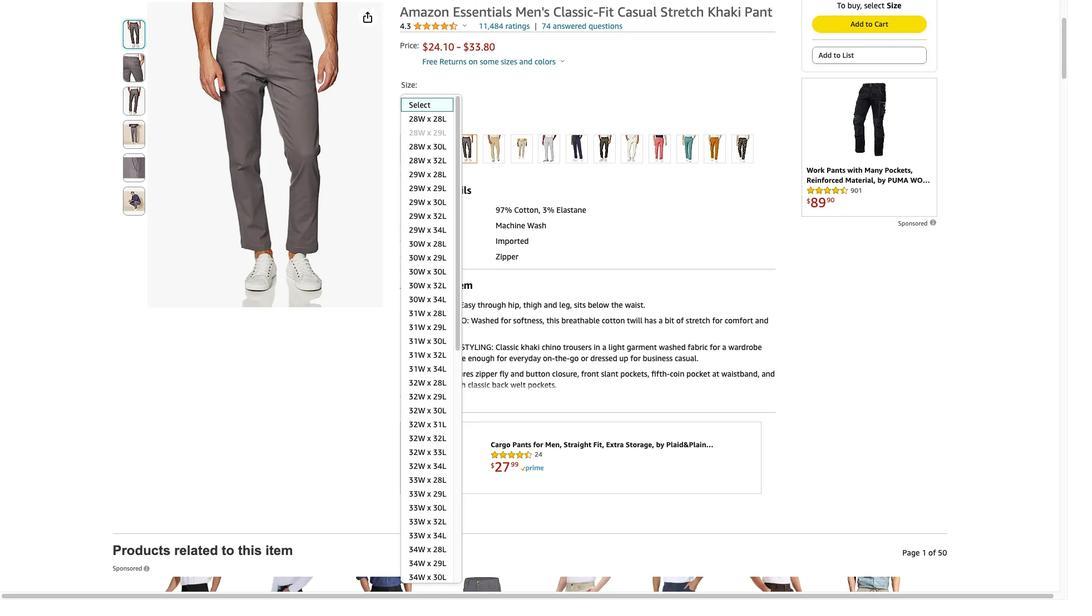 Task type: locate. For each thing, give the bounding box(es) containing it.
1 horizontal spatial item
[[452, 279, 473, 292]]

select for select
[[408, 98, 428, 107]]

30l down 28w x 29l link
[[433, 142, 446, 151]]

33w x 34l link
[[401, 529, 454, 543]]

popover image
[[463, 24, 467, 27], [561, 60, 565, 62]]

31w down 30w x 34l link
[[409, 309, 425, 318]]

4 32l from the top
[[433, 351, 446, 360]]

4 29w from the top
[[409, 211, 425, 221]]

men's
[[516, 4, 550, 19]]

19 x from the top
[[427, 364, 431, 374]]

x up the 33w x 30l link at the bottom left
[[427, 490, 431, 499]]

x down 28w x 29l link
[[427, 142, 431, 151]]

34l
[[433, 225, 446, 235], [433, 295, 446, 304], [433, 364, 446, 374], [433, 462, 446, 471], [433, 531, 446, 541]]

0 horizontal spatial popover image
[[463, 24, 467, 27]]

cotton,
[[514, 205, 541, 215]]

pocket
[[687, 369, 710, 379]]

0 vertical spatial 34w
[[409, 545, 425, 555]]

list
[[135, 578, 925, 601]]

to buy, select size
[[837, 1, 902, 10]]

popover image up $24.10 - $33.80 at the top left of the page
[[463, 24, 467, 27]]

x down 30w x 29l link
[[427, 267, 431, 277]]

28w up the '28w x 30l' link
[[409, 128, 425, 137]]

size chart button
[[400, 171, 439, 180]]

1 32w from the top
[[409, 378, 425, 388]]

this up fit space mens golf pants 29''/30''/32''/34'' all day khakis wrinkle-resistant slim-fit stretch business casual chino trousers (36w x 32l, black) image
[[238, 544, 262, 559]]

x up the "29w x 28l" link
[[427, 156, 431, 165]]

1 vertical spatial this
[[547, 316, 560, 326]]

1 horizontal spatial this
[[431, 279, 449, 292]]

28l
[[433, 114, 446, 124], [433, 170, 446, 179], [433, 239, 446, 249], [433, 309, 446, 318], [433, 378, 446, 388], [433, 476, 446, 485], [433, 545, 446, 555]]

0 horizontal spatial to
[[222, 544, 234, 559]]

size right the 'select'
[[887, 1, 902, 10]]

this
[[431, 279, 449, 292], [547, 316, 560, 326], [238, 544, 262, 559]]

x down staple.
[[427, 364, 431, 374]]

x down 32w x 29l link
[[427, 406, 431, 416]]

add inside option
[[819, 51, 832, 60]]

x down select link
[[427, 114, 431, 124]]

34l down 33w x 32l link
[[433, 531, 446, 541]]

1 horizontal spatial to
[[834, 51, 841, 60]]

11,484 ratings
[[479, 21, 530, 31]]

to inside option
[[834, 51, 841, 60]]

16 x from the top
[[427, 323, 431, 332]]

4 32w from the top
[[409, 420, 425, 430]]

button-
[[410, 381, 437, 390]]

casual.
[[675, 354, 699, 363]]

x down product details
[[427, 198, 431, 207]]

34w down 34w x 28l link
[[409, 559, 425, 569]]

care instructions
[[400, 221, 462, 230]]

sponsored link
[[898, 219, 937, 227], [405, 497, 444, 509], [113, 559, 150, 574]]

7 28l from the top
[[433, 545, 446, 555]]

28w up size chart button
[[409, 156, 425, 165]]

buy,
[[848, 1, 862, 10]]

breathable
[[562, 316, 600, 326]]

1 horizontal spatial sponsored link
[[405, 497, 444, 509]]

Add to List radio
[[812, 47, 927, 64]]

leave feedback on sponsored ad element
[[898, 220, 937, 227], [405, 499, 444, 506]]

and right "sizes"
[[519, 57, 533, 66]]

1 horizontal spatial leave feedback on sponsored ad element
[[898, 220, 937, 227]]

7 29l from the top
[[433, 559, 446, 569]]

navy image
[[567, 135, 588, 163]]

2 vertical spatial sponsored link
[[113, 559, 150, 574]]

0 vertical spatial item
[[452, 279, 473, 292]]

11 x from the top
[[427, 253, 431, 263]]

32w down 31w x 34l link at the left of the page
[[409, 378, 425, 388]]

size:
[[401, 80, 417, 90]]

31w up 31w x 34l link at the left of the page
[[409, 351, 425, 360]]

add left list
[[819, 51, 832, 60]]

34l down 29w x 32l link
[[433, 225, 446, 235]]

add down buy,
[[851, 19, 864, 28]]

add to cart
[[851, 19, 889, 28]]

coofandy men's chino pants regular fit elastic waist basic flat front drawstring casual pants black image
[[340, 578, 429, 601]]

versatile
[[436, 354, 466, 363]]

x up 31w x 32l link on the left of the page
[[427, 337, 431, 346]]

32w x 34l link
[[401, 460, 454, 474]]

1 vertical spatial through
[[437, 381, 466, 390]]

30l down '31w x 29l' link
[[433, 337, 446, 346]]

for right stretch
[[713, 316, 723, 326]]

x up 32w x 33l link
[[427, 434, 431, 444]]

chart
[[414, 172, 431, 180]]

x
[[427, 114, 431, 124], [427, 128, 431, 137], [427, 142, 431, 151], [427, 156, 431, 165], [427, 170, 431, 179], [427, 184, 431, 193], [427, 198, 431, 207], [427, 211, 431, 221], [427, 225, 431, 235], [427, 239, 431, 249], [427, 253, 431, 263], [427, 267, 431, 277], [427, 281, 431, 290], [427, 295, 431, 304], [427, 309, 431, 318], [427, 323, 431, 332], [427, 337, 431, 346], [427, 351, 431, 360], [427, 364, 431, 374], [427, 378, 431, 388], [427, 392, 431, 402], [427, 406, 431, 416], [427, 420, 431, 430], [427, 434, 431, 444], [427, 448, 431, 457], [427, 462, 431, 471], [427, 476, 431, 485], [427, 490, 431, 499], [427, 504, 431, 513], [427, 518, 431, 527], [427, 531, 431, 541], [427, 545, 431, 555], [427, 559, 431, 569], [427, 573, 431, 583]]

30w x 30l link
[[401, 265, 454, 279]]

2 29l from the top
[[433, 184, 446, 193]]

1 vertical spatial type
[[430, 252, 447, 262]]

1 29l from the top
[[433, 128, 446, 137]]

type up care instructions
[[424, 205, 442, 215]]

stone image
[[622, 135, 643, 163]]

1 vertical spatial to
[[834, 51, 841, 60]]

31w down '31w x 29l' link
[[409, 337, 425, 346]]

1 horizontal spatial sponsored
[[405, 499, 436, 506]]

x up 31w x 28l 'link'
[[427, 295, 431, 304]]

2 horizontal spatial sponsored link
[[898, 219, 937, 227]]

| 74 answered questions
[[535, 21, 623, 31]]

about this item
[[400, 279, 473, 292]]

x down 32w x 33l link
[[427, 462, 431, 471]]

in
[[594, 343, 600, 352]]

5 33w from the top
[[409, 531, 425, 541]]

khaki
[[521, 343, 540, 352]]

21 x from the top
[[427, 392, 431, 402]]

0 vertical spatial popover image
[[463, 24, 467, 27]]

17 x from the top
[[427, 337, 431, 346]]

5 30w from the top
[[409, 295, 425, 304]]

and right the comfort
[[755, 316, 769, 326]]

add to list
[[819, 51, 854, 60]]

x down button-
[[427, 392, 431, 402]]

dressed
[[590, 354, 617, 363]]

has
[[645, 316, 657, 326]]

2 34w from the top
[[409, 559, 425, 569]]

4.3
[[400, 21, 413, 31]]

a right in
[[602, 343, 607, 352]]

details: features zipper fly and button closure, front slant pockets, fifth-coin pocket at waistband, and button-through classic back welt pockets.
[[410, 369, 775, 390]]

32w x 33l link
[[401, 446, 454, 460]]

x down '28w x 32l' link
[[427, 170, 431, 179]]

of right 1
[[929, 549, 936, 558]]

1 vertical spatial 34w
[[409, 559, 425, 569]]

x down the 30w x 28l link
[[427, 253, 431, 263]]

0 vertical spatial of
[[677, 316, 684, 326]]

1 horizontal spatial popover image
[[561, 60, 565, 62]]

fit
[[599, 4, 614, 19]]

amazon
[[400, 4, 449, 19]]

3 28l from the top
[[433, 239, 446, 249]]

select
[[864, 1, 885, 10]]

light grey image
[[539, 135, 560, 163]]

dark
[[424, 120, 441, 129]]

2 32w from the top
[[409, 392, 425, 402]]

0 vertical spatial sponsored
[[898, 220, 930, 227]]

for right fabric
[[710, 343, 720, 352]]

2 32l from the top
[[433, 211, 446, 221]]

34l down about this item
[[433, 295, 446, 304]]

3 32w from the top
[[409, 406, 425, 416]]

4 30l from the top
[[433, 337, 446, 346]]

1 horizontal spatial a
[[659, 316, 663, 326]]

summit force men's golf pants stretch dress slim fit bussiness casual waterproof work tapered pants zipper pockets black 30 image
[[144, 578, 233, 601]]

33w down 32w x 34l link
[[409, 476, 425, 485]]

0 vertical spatial size
[[887, 1, 902, 10]]

for right the up on the bottom right
[[631, 354, 641, 363]]

business
[[643, 354, 673, 363]]

x left 33l at the bottom of the page
[[427, 448, 431, 457]]

30w up "about"
[[409, 267, 425, 277]]

2 34l from the top
[[433, 295, 446, 304]]

1 34w from the top
[[409, 545, 425, 555]]

the
[[611, 300, 623, 310]]

and right the waistband,
[[762, 369, 775, 379]]

below
[[588, 300, 609, 310]]

a
[[659, 316, 663, 326], [602, 343, 607, 352], [722, 343, 727, 352]]

97%
[[496, 205, 512, 215]]

1 horizontal spatial size
[[887, 1, 902, 10]]

x down the "29w x 28l" link
[[427, 184, 431, 193]]

3 29w from the top
[[409, 198, 425, 207]]

31w down staple.
[[409, 364, 425, 374]]

to
[[837, 1, 846, 10]]

32w up 32w x 33l link
[[409, 434, 425, 444]]

28w x 30l link
[[401, 140, 454, 154]]

0 horizontal spatial sponsored link
[[113, 559, 150, 574]]

29 x from the top
[[427, 504, 431, 513]]

item up fit space mens golf pants 29''/30''/32''/34'' all day khakis wrinkle-resistant slim-fit stretch business casual chino trousers (36w x 32l, black) image
[[266, 544, 293, 559]]

10 x from the top
[[427, 239, 431, 249]]

32 x from the top
[[427, 545, 431, 555]]

1 33w from the top
[[409, 476, 425, 485]]

x down 30w x 30l link
[[427, 281, 431, 290]]

0 vertical spatial leave feedback on sponsored ad element
[[898, 220, 937, 227]]

1 horizontal spatial add
[[851, 19, 864, 28]]

30l down 34w x 29l link
[[433, 573, 446, 583]]

32w down 32w x 33l link
[[409, 462, 425, 471]]

0 vertical spatial add
[[851, 19, 864, 28]]

through up washed
[[478, 300, 506, 310]]

5 28l from the top
[[433, 378, 446, 388]]

1 vertical spatial add
[[819, 51, 832, 60]]

13 x from the top
[[427, 281, 431, 290]]

for down hip,
[[501, 316, 511, 326]]

29w x 30l link
[[401, 195, 454, 209]]

28w x 29l link
[[401, 126, 454, 140]]

34w down 34w x 29l link
[[409, 573, 425, 583]]

0 vertical spatial to
[[866, 19, 873, 28]]

1 vertical spatial sponsored
[[405, 499, 436, 506]]

2 horizontal spatial this
[[547, 316, 560, 326]]

for down classic
[[497, 354, 507, 363]]

34w x 30l link
[[401, 571, 454, 585]]

1 vertical spatial size
[[400, 172, 412, 180]]

31w up 31w x 30l link
[[409, 323, 425, 332]]

0 vertical spatial sponsored link
[[898, 219, 937, 227]]

$24.10 - $33.80
[[423, 40, 495, 53]]

1 vertical spatial popover image
[[561, 60, 565, 62]]

3 33w from the top
[[409, 504, 425, 513]]

50
[[938, 549, 947, 558]]

x down 34w x 28l link
[[427, 559, 431, 569]]

to for cart
[[866, 19, 873, 28]]

34w
[[409, 545, 425, 555], [409, 559, 425, 569], [409, 573, 425, 583]]

a left wardrobe
[[722, 343, 727, 352]]

30w up closure at the top of page
[[409, 239, 425, 249]]

33w up '33w x 34l' link
[[409, 518, 425, 527]]

4 30w from the top
[[409, 281, 425, 290]]

2 vertical spatial to
[[222, 544, 234, 559]]

32w down button-
[[409, 392, 425, 402]]

x down 34w x 29l link
[[427, 573, 431, 583]]

x down 30w x 34l link
[[427, 309, 431, 318]]

amazon essentials men's classic-fit casual stretch khaki pant
[[400, 4, 773, 19]]

3 34w from the top
[[409, 573, 425, 583]]

x down 31w x 30l link
[[427, 351, 431, 360]]

30l up about this item
[[433, 267, 446, 277]]

and
[[519, 57, 533, 66], [544, 300, 557, 310], [755, 316, 769, 326], [511, 369, 524, 379], [762, 369, 775, 379]]

0 horizontal spatial this
[[238, 544, 262, 559]]

30w down 30w x 30l link
[[409, 281, 425, 290]]

2 vertical spatial this
[[238, 544, 262, 559]]

1 x from the top
[[427, 114, 431, 124]]

this down 30w x 30l link
[[431, 279, 449, 292]]

4 31w from the top
[[409, 351, 425, 360]]

to left list
[[834, 51, 841, 60]]

30l down product details
[[433, 198, 446, 207]]

item up easy
[[452, 279, 473, 292]]

1 vertical spatial leave feedback on sponsored ad element
[[405, 499, 444, 506]]

30w up 30w x 30l link
[[409, 253, 425, 263]]

size left the chart
[[400, 172, 412, 180]]

1
[[922, 549, 927, 558]]

2 28w from the top
[[409, 128, 425, 137]]

33w down 33w x 32l link
[[409, 531, 425, 541]]

select
[[408, 98, 428, 107], [409, 100, 431, 110]]

relaxed
[[410, 300, 443, 310]]

7 32w from the top
[[409, 462, 425, 471]]

1 horizontal spatial through
[[478, 300, 506, 310]]

34w down '33w x 34l' link
[[409, 545, 425, 555]]

32w
[[409, 378, 425, 388], [409, 392, 425, 402], [409, 406, 425, 416], [409, 420, 425, 430], [409, 434, 425, 444], [409, 448, 425, 457], [409, 462, 425, 471]]

x up '33w x 34l' link
[[427, 518, 431, 527]]

4.3 button
[[400, 21, 467, 32]]

sponsored
[[898, 220, 930, 227], [405, 499, 436, 506], [113, 565, 144, 573]]

None submit
[[123, 21, 144, 48], [123, 54, 144, 82], [123, 87, 144, 115], [123, 121, 144, 149], [123, 154, 144, 182], [123, 188, 144, 215], [123, 21, 144, 48], [123, 54, 144, 82], [123, 87, 144, 115], [123, 121, 144, 149], [123, 154, 144, 182], [123, 188, 144, 215]]

x up 'closure type'
[[427, 239, 431, 249]]

type for closure type
[[430, 252, 447, 262]]

0 horizontal spatial through
[[437, 381, 466, 390]]

28w down 28w x 29l link
[[409, 142, 425, 151]]

3%
[[543, 205, 555, 215]]

of right "bit"
[[677, 316, 684, 326]]

washed red image
[[649, 135, 671, 163]]

to right related at bottom left
[[222, 544, 234, 559]]

x up 33w x 32l link
[[427, 504, 431, 513]]

3 29l from the top
[[433, 253, 446, 263]]

3 x from the top
[[427, 142, 431, 151]]

select inside select 28w x 28l 28w x 29l 28w x 30l 28w x 32l 29w x 28l 29w x 29l 29w x 30l 29w x 32l 29w x 34l 30w x 28l 30w x 29l 30w x 30l 30w x 32l 30w x 34l 31w x 28l 31w x 29l 31w x 30l 31w x 32l 31w x 34l 32w x 28l 32w x 29l 32w x 30l 32w x 31l 32w x 32l 32w x 33l 32w x 34l 33w x 28l 33w x 29l 33w x 30l 33w x 32l 33w x 34l 34w x 28l 34w x 29l 34w x 30l
[[409, 100, 431, 110]]

list box
[[401, 98, 454, 601]]

32w x 31l link
[[401, 418, 454, 432]]

30w
[[409, 239, 425, 249], [409, 253, 425, 263], [409, 267, 425, 277], [409, 281, 425, 290], [409, 295, 425, 304]]

28w
[[409, 114, 425, 124], [409, 128, 425, 137], [409, 142, 425, 151], [409, 156, 425, 165]]

grey
[[443, 120, 459, 129]]

on
[[469, 57, 478, 66]]

popover image right colors at the right of page
[[561, 60, 565, 62]]

product details
[[400, 184, 472, 196]]

30l up 31l
[[433, 406, 446, 416]]

33w up the 33w x 30l link at the bottom left
[[409, 490, 425, 499]]

30l up 33w x 32l link
[[433, 504, 446, 513]]

6 30l from the top
[[433, 504, 446, 513]]

dropdown image
[[432, 100, 438, 105]]

popover image inside free returns on some sizes and colors button
[[561, 60, 565, 62]]

18 x from the top
[[427, 351, 431, 360]]

0 horizontal spatial size
[[400, 172, 412, 180]]

size
[[887, 1, 902, 10], [400, 172, 412, 180]]

fit:
[[445, 300, 458, 310]]

0 horizontal spatial add
[[819, 51, 832, 60]]

1 horizontal spatial of
[[929, 549, 936, 558]]

5 30l from the top
[[433, 406, 446, 416]]

34l down 33l at the bottom of the page
[[433, 462, 446, 471]]

option group
[[397, 132, 775, 166]]

2 vertical spatial 34w
[[409, 573, 425, 583]]

x left 31l
[[427, 420, 431, 430]]

instructions
[[419, 221, 462, 230]]

1 vertical spatial of
[[929, 549, 936, 558]]

to left cart
[[866, 19, 873, 28]]

33w x 32l link
[[401, 515, 454, 529]]

fifth-
[[652, 369, 670, 379]]

6 28l from the top
[[433, 476, 446, 485]]

x down 31w x 34l link at the left of the page
[[427, 378, 431, 388]]

casual
[[618, 4, 657, 19]]

0 horizontal spatial of
[[677, 316, 684, 326]]

khaki brown image
[[511, 135, 532, 163]]

burgundy image
[[428, 135, 449, 163]]

0 horizontal spatial sponsored
[[113, 565, 144, 573]]

2 horizontal spatial to
[[866, 19, 873, 28]]

28w down select option
[[409, 114, 425, 124]]

0 vertical spatial type
[[424, 205, 442, 215]]

6 32l from the top
[[433, 518, 446, 527]]

color:
[[401, 120, 422, 129]]

0 vertical spatial through
[[478, 300, 506, 310]]

x up 29w x 34l link
[[427, 211, 431, 221]]

3 30w from the top
[[409, 267, 425, 277]]

0 horizontal spatial item
[[266, 544, 293, 559]]

2 horizontal spatial sponsored
[[898, 220, 930, 227]]

essentials
[[453, 4, 512, 19]]

questions
[[589, 21, 623, 31]]

x down 33w x 32l link
[[427, 531, 431, 541]]

22 x from the top
[[427, 406, 431, 416]]

5 x from the top
[[427, 170, 431, 179]]

34l down the versatile
[[433, 364, 446, 374]]

washed
[[471, 316, 499, 326]]

31w x 34l link
[[401, 362, 454, 376]]

26 x from the top
[[427, 462, 431, 471]]

33 x from the top
[[427, 559, 431, 569]]

30w down "about"
[[409, 295, 425, 304]]

33w
[[409, 476, 425, 485], [409, 490, 425, 499], [409, 504, 425, 513], [409, 518, 425, 527], [409, 531, 425, 541]]

32w down 32w x 32l link
[[409, 448, 425, 457]]

9 x from the top
[[427, 225, 431, 235]]

thigh
[[523, 300, 542, 310]]

this down leg,
[[547, 316, 560, 326]]

32w down 32w x 29l link
[[409, 406, 425, 416]]

x down '33w x 34l' link
[[427, 545, 431, 555]]

a left "bit"
[[659, 316, 663, 326]]



Task type: describe. For each thing, give the bounding box(es) containing it.
twill
[[627, 316, 643, 326]]

hip,
[[508, 300, 521, 310]]

3 31w from the top
[[409, 337, 425, 346]]

2 33w from the top
[[409, 490, 425, 499]]

zipper
[[476, 369, 498, 379]]

closure,
[[552, 369, 579, 379]]

size chart
[[400, 172, 433, 180]]

mens drawstring linen pants relaxed fit elastic waist casual pants lightweight yoga beach trousers khaki image
[[829, 578, 918, 601]]

12 x from the top
[[427, 267, 431, 277]]

6 32w from the top
[[409, 448, 425, 457]]

front
[[581, 369, 599, 379]]

4 29l from the top
[[433, 323, 446, 332]]

khaki
[[410, 343, 433, 352]]

32w x 32l link
[[401, 432, 454, 446]]

slant
[[601, 369, 619, 379]]

easy
[[460, 300, 476, 310]]

at
[[713, 369, 720, 379]]

garment
[[627, 343, 657, 352]]

6 x from the top
[[427, 184, 431, 193]]

1 30l from the top
[[433, 142, 446, 151]]

34w x 29l link
[[401, 557, 454, 571]]

0 horizontal spatial leave feedback on sponsored ad element
[[405, 499, 444, 506]]

31w x 28l link
[[401, 307, 454, 321]]

light
[[609, 343, 625, 352]]

libin men's cargo pants 32" relaxed fit work hiking travel pants stretch casual lounge outdoor trousers with pockets brown, 33w x 32l image
[[731, 578, 821, 601]]

nutmeg image
[[705, 135, 726, 163]]

24 x from the top
[[427, 434, 431, 444]]

relaxed fit: easy through hip, thigh and leg, sits below the waist.
[[410, 300, 646, 310]]

2 31w from the top
[[409, 323, 425, 332]]

fabric type
[[400, 205, 442, 215]]

2 29w from the top
[[409, 184, 425, 193]]

fabric
[[400, 205, 422, 215]]

3 34l from the top
[[433, 364, 446, 374]]

features
[[444, 369, 474, 379]]

classic
[[468, 381, 490, 390]]

black image
[[401, 135, 422, 163]]

or
[[581, 354, 588, 363]]

1 31w from the top
[[409, 309, 425, 318]]

27 x from the top
[[427, 476, 431, 485]]

2 vertical spatial sponsored
[[113, 565, 144, 573]]

and up welt
[[511, 369, 524, 379]]

free
[[423, 57, 438, 66]]

31 x from the top
[[427, 531, 431, 541]]

select for select 28w x 28l 28w x 29l 28w x 30l 28w x 32l 29w x 28l 29w x 29l 29w x 30l 29w x 32l 29w x 34l 30w x 28l 30w x 29l 30w x 30l 30w x 32l 30w x 34l 31w x 28l 31w x 29l 31w x 30l 31w x 32l 31w x 34l 32w x 28l 32w x 29l 32w x 30l 32w x 31l 32w x 32l 32w x 33l 32w x 34l 33w x 28l 33w x 29l 33w x 30l 33w x 32l 33w x 34l 34w x 28l 34w x 29l 34w x 30l
[[409, 100, 431, 110]]

33l
[[433, 448, 446, 457]]

2 x from the top
[[427, 128, 431, 137]]

washed
[[659, 343, 686, 352]]

pant
[[745, 4, 773, 19]]

classic
[[496, 343, 519, 352]]

type for fabric type
[[424, 205, 442, 215]]

details:
[[410, 369, 442, 379]]

colors
[[535, 57, 556, 66]]

fit space mens golf pants 29''/30''/32''/34'' all day khakis wrinkle-resistant slim-fit stretch business casual chino trousers (36w x 32l, black) image
[[242, 578, 331, 601]]

25 x from the top
[[427, 448, 431, 457]]

2 30w from the top
[[409, 253, 425, 263]]

little donkey andy men's golf pants stretch quick dry lightweight straight leg business casual work pants grey 2xl image
[[438, 578, 527, 601]]

1 34l from the top
[[433, 225, 446, 235]]

stretch
[[686, 316, 711, 326]]

dark khaki brown image
[[484, 135, 505, 163]]

28 x from the top
[[427, 490, 431, 499]]

chino
[[542, 343, 561, 352]]

price:
[[400, 41, 419, 50]]

sage green image
[[677, 135, 698, 163]]

puli mens slim fit golf pants, lightweight hiking pants men casual quick dry with pockets sports traveling khaki 34 image
[[536, 578, 625, 601]]

30w x 29l link
[[401, 251, 454, 265]]

2 28l from the top
[[433, 170, 446, 179]]

add for add to list
[[819, 51, 832, 60]]

14 x from the top
[[427, 295, 431, 304]]

|
[[535, 21, 537, 31]]

cotton
[[410, 316, 441, 326]]

30w x 32l link
[[401, 279, 454, 293]]

7 x from the top
[[427, 198, 431, 207]]

29w x 34l link
[[401, 223, 454, 237]]

through inside the "details: features zipper fly and button closure, front slant pockets, fifth-coin pocket at waistband, and button-through classic back welt pockets."
[[437, 381, 466, 390]]

and left leg,
[[544, 300, 557, 310]]

30 x from the top
[[427, 518, 431, 527]]

Add to Cart submit
[[813, 16, 926, 32]]

of inside "cotton chino: washed for softness, this breathable cotton twill has a bit of stretch for comfort and flexibility."
[[677, 316, 684, 326]]

list box containing select
[[401, 98, 454, 601]]

olive image
[[594, 135, 615, 163]]

origin
[[400, 236, 423, 246]]

5 29w from the top
[[409, 225, 425, 235]]

1 28l from the top
[[433, 114, 446, 124]]

puli stretch golf pants men relaxed fit dress waterproof hiking lightweight work casual business trousers navy 38-30 image
[[634, 578, 723, 601]]

olive geo camo image
[[732, 135, 754, 163]]

elastane
[[557, 205, 587, 215]]

11,484 ratings link
[[479, 21, 530, 31]]

about
[[400, 279, 429, 292]]

32w x 30l link
[[401, 404, 454, 418]]

this inside "cotton chino: washed for softness, this breathable cotton twill has a bit of stretch for comfort and flexibility."
[[547, 316, 560, 326]]

1 vertical spatial item
[[266, 544, 293, 559]]

31w x 29l link
[[401, 321, 454, 334]]

the-
[[555, 354, 570, 363]]

waist.
[[625, 300, 646, 310]]

and inside "cotton chino: washed for softness, this breathable cotton twill has a bit of stretch for comfort and flexibility."
[[755, 316, 769, 326]]

classic-
[[553, 4, 599, 19]]

5 29l from the top
[[433, 392, 446, 402]]

4 33w from the top
[[409, 518, 425, 527]]

softness,
[[513, 316, 545, 326]]

33w x 30l link
[[401, 501, 454, 515]]

and inside free returns on some sizes and colors button
[[519, 57, 533, 66]]

15 x from the top
[[427, 309, 431, 318]]

to for list
[[834, 51, 841, 60]]

34 x from the top
[[427, 573, 431, 583]]

20 x from the top
[[427, 378, 431, 388]]

size inside size chart button
[[400, 172, 412, 180]]

comfort
[[725, 316, 753, 326]]

wardrobe
[[729, 343, 762, 352]]

pockets.
[[528, 381, 557, 390]]

page
[[903, 549, 920, 558]]

5 31w from the top
[[409, 364, 425, 374]]

3 28w from the top
[[409, 142, 425, 151]]

0 vertical spatial this
[[431, 279, 449, 292]]

5 34l from the top
[[433, 531, 446, 541]]

closure
[[400, 252, 428, 262]]

popover image inside 4.3 button
[[463, 24, 467, 27]]

32w x 29l link
[[401, 390, 454, 404]]

go
[[570, 354, 579, 363]]

pockets,
[[621, 369, 650, 379]]

machine
[[496, 221, 525, 230]]

stretch
[[661, 4, 704, 19]]

2 horizontal spatial a
[[722, 343, 727, 352]]

0 horizontal spatial a
[[602, 343, 607, 352]]

care
[[400, 221, 417, 230]]

4 34l from the top
[[433, 462, 446, 471]]

1 32l from the top
[[433, 156, 446, 165]]

4 28w from the top
[[409, 156, 425, 165]]

dark grey image
[[456, 135, 477, 163]]

sits
[[574, 300, 586, 310]]

closure type
[[400, 252, 447, 262]]

free returns on some sizes and colors
[[423, 57, 558, 66]]

31w x 32l link
[[401, 348, 454, 362]]

amazon essentials men&#39;s classic-fit casual stretch khaki pant image
[[191, 2, 339, 308]]

fly
[[500, 369, 509, 379]]

add for add to cart
[[851, 19, 864, 28]]

enough
[[468, 354, 495, 363]]

select option
[[401, 98, 454, 112]]

sponsored for the right leave feedback on sponsored ad element
[[898, 220, 930, 227]]

4 x from the top
[[427, 156, 431, 165]]

select 28w x 28l 28w x 29l 28w x 30l 28w x 32l 29w x 28l 29w x 29l 29w x 30l 29w x 32l 29w x 34l 30w x 28l 30w x 29l 30w x 30l 30w x 32l 30w x 34l 31w x 28l 31w x 29l 31w x 30l 31w x 32l 31w x 34l 32w x 28l 32w x 29l 32w x 30l 32w x 31l 32w x 32l 32w x 33l 32w x 34l 33w x 28l 33w x 29l 33w x 30l 33w x 32l 33w x 34l 34w x 28l 34w x 29l 34w x 30l
[[409, 100, 446, 583]]

color: dark grey
[[401, 120, 459, 129]]

flexibility.
[[410, 327, 444, 337]]

1 vertical spatial sponsored link
[[405, 497, 444, 509]]

5 32w from the top
[[409, 434, 425, 444]]

23 x from the top
[[427, 420, 431, 430]]

2 30l from the top
[[433, 198, 446, 207]]

fabric
[[688, 343, 708, 352]]

sponsored for leftmost leave feedback on sponsored ad element
[[405, 499, 436, 506]]

coin
[[670, 369, 685, 379]]

7 30l from the top
[[433, 573, 446, 583]]

3 30l from the top
[[433, 267, 446, 277]]

29w x 32l link
[[401, 209, 454, 223]]

1 30w from the top
[[409, 239, 425, 249]]

4 28l from the top
[[433, 309, 446, 318]]

everyday
[[509, 354, 541, 363]]

a inside "cotton chino: washed for softness, this breathable cotton twill has a bit of stretch for comfort and flexibility."
[[659, 316, 663, 326]]

free returns on some sizes and colors button
[[423, 56, 565, 67]]

leg,
[[559, 300, 572, 310]]

khaki chino styling: classic khaki chino trousers in a light garment washed fabric for a wardrobe staple. versatile enough for everyday on-the-go or dressed up for business casual.
[[410, 343, 762, 363]]

1 28w from the top
[[409, 114, 425, 124]]

1 29w from the top
[[409, 170, 425, 179]]

3 32l from the top
[[433, 281, 446, 290]]

31w x 30l link
[[401, 334, 454, 348]]

cart
[[875, 19, 889, 28]]

5 32l from the top
[[433, 434, 446, 444]]

6 29l from the top
[[433, 490, 446, 499]]

8 x from the top
[[427, 211, 431, 221]]

ratings
[[506, 21, 530, 31]]

khaki
[[708, 4, 741, 19]]



Task type: vqa. For each thing, say whether or not it's contained in the screenshot.
'PET SUPPLIES'
no



